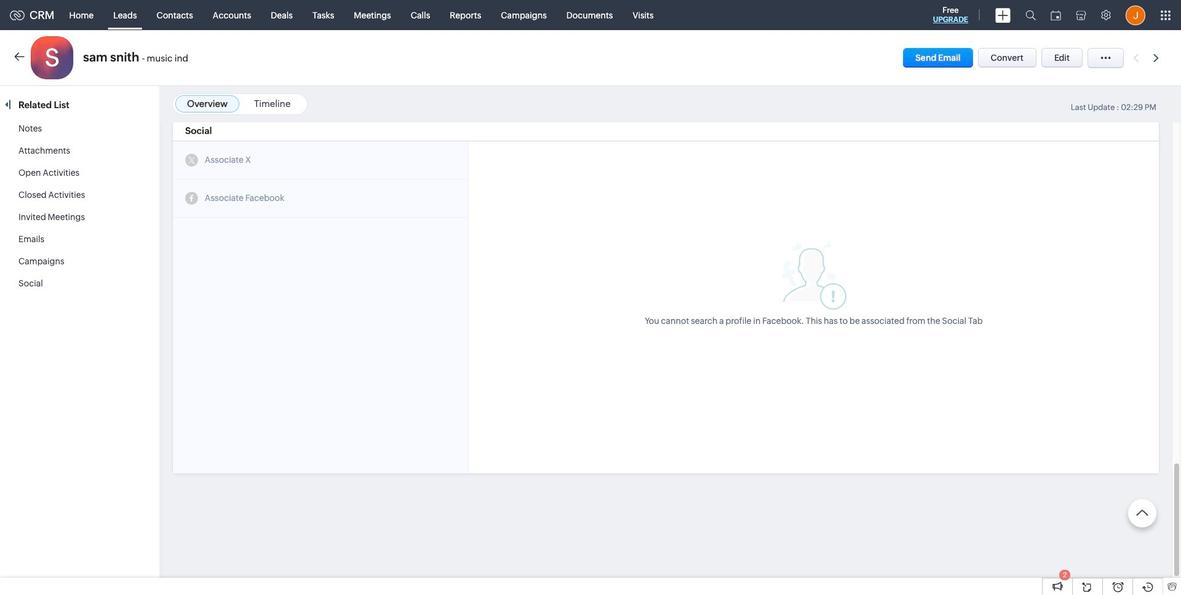 Task type: locate. For each thing, give the bounding box(es) containing it.
create menu image
[[996, 8, 1011, 22]]

profile element
[[1119, 0, 1153, 30]]

logo image
[[10, 10, 25, 20]]

calendar image
[[1051, 10, 1062, 20]]

create menu element
[[988, 0, 1019, 30]]

search image
[[1026, 10, 1036, 20]]



Task type: describe. For each thing, give the bounding box(es) containing it.
profile image
[[1126, 5, 1146, 25]]

search element
[[1019, 0, 1044, 30]]

next record image
[[1154, 54, 1162, 62]]

previous record image
[[1134, 54, 1139, 62]]



Task type: vqa. For each thing, say whether or not it's contained in the screenshot.
profile image
yes



